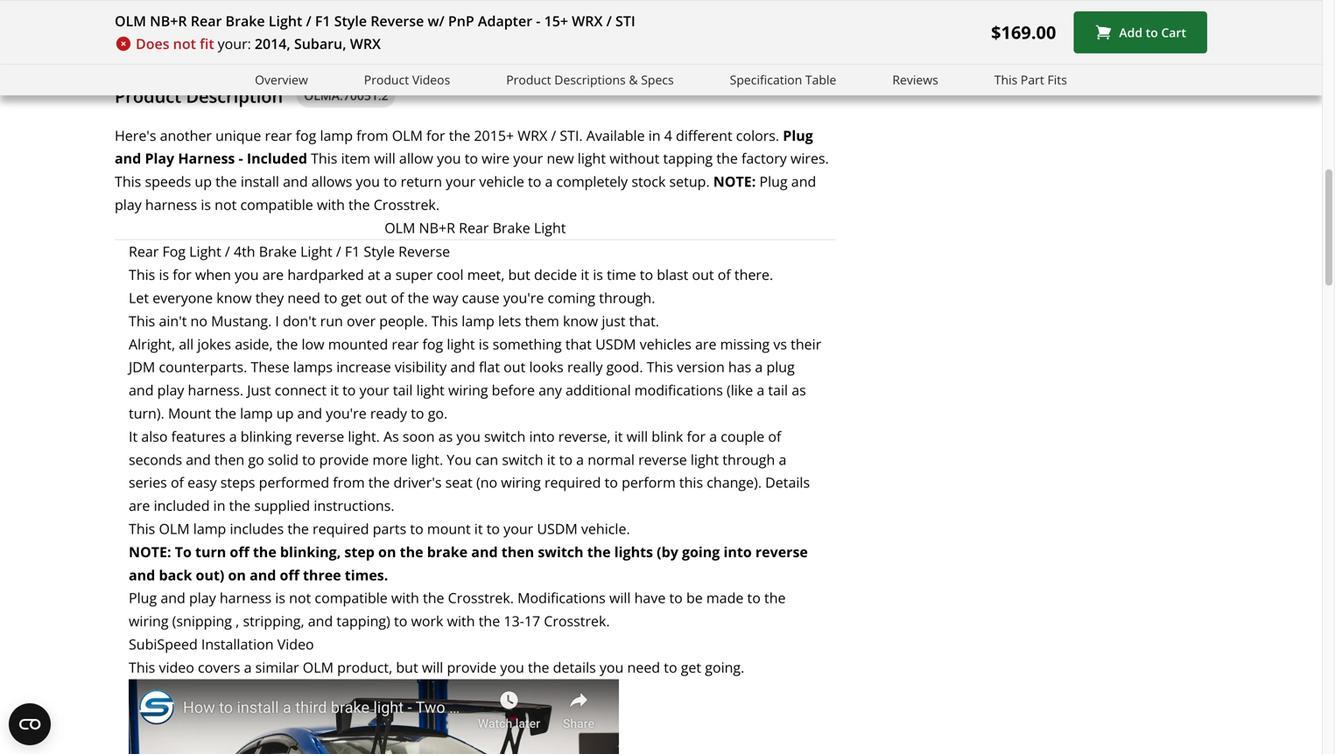 Task type: vqa. For each thing, say whether or not it's contained in the screenshot.
Subispeed logo
no



Task type: locate. For each thing, give the bounding box(es) containing it.
play up (snipping
[[189, 589, 216, 608]]

0 vertical spatial rear
[[191, 11, 222, 30]]

0 horizontal spatial required
[[313, 520, 369, 539]]

stripping,
[[243, 612, 304, 631]]

crosstrek.
[[374, 195, 440, 214], [448, 589, 514, 608], [544, 612, 610, 631]]

1 horizontal spatial for
[[426, 126, 445, 145]]

switch up 'can'
[[484, 427, 526, 446]]

1 horizontal spatial up
[[277, 404, 294, 423]]

0 vertical spatial plug
[[783, 126, 813, 145]]

0 vertical spatial wiring
[[448, 381, 488, 400]]

need inside subispeed installation video this video covers a similar olm product, but will provide you the details you need to get going.
[[627, 658, 660, 677]]

harness inside rear fog light / 4th brake light / f1 style reverse this is for when you are hardparked at a super cool meet, but decide it is time to blast out of there. let everyone know they need to get out of the way cause you're coming through. this ain't no mustang. i don't run over people. this lamp lets them know just that. alright, all jokes aside, the low mounted rear fog light is something that usdm vehicles are missing vs their jdm counterparts.  these lamps increase visibility and flat out looks really good.  this version has a plug and play harness.  just connect it to your tail light wiring before any additional modifications (like a tail as turn).  mount the lamp up and you're ready to go. it also features a blinking reverse light.  as soon as you switch into reverse, it will blink for a couple of seconds and then go solid to provide more light.  you can switch it to a normal reverse light through a series of easy steps performed from the driver's seat (no wiring required to perform this change).  details are included in the supplied instructions. this olm lamp includes the required parts to mount it to your usdm vehicle. note: to turn off the blinking, step on the brake and then switch the lights (by going into reverse and back out) on and off three times. plug and play harness is not compatible with the crosstrek.  modifications will have to be made to the wiring (snipping , stripping, and tapping) to work with the 13-17 crosstrek.
[[220, 589, 272, 608]]

on right out)
[[228, 566, 246, 585]]

installation
[[201, 635, 274, 654]]

no
[[191, 312, 208, 331]]

and down jdm
[[129, 381, 154, 400]]

lamp
[[320, 126, 353, 145], [462, 312, 495, 331], [240, 404, 273, 423], [193, 520, 226, 539]]

2 vertical spatial for
[[687, 427, 706, 446]]

rear
[[265, 126, 292, 145], [392, 335, 419, 354]]

note: down factory
[[714, 172, 756, 191]]

2 vertical spatial rear
[[129, 242, 159, 261]]

to right add on the right
[[1146, 24, 1158, 41]]

this down the subispeed on the bottom
[[129, 658, 155, 677]]

0 horizontal spatial then
[[214, 450, 245, 469]]

get
[[341, 289, 362, 307], [681, 658, 702, 677]]

2 vertical spatial crosstrek.
[[544, 612, 610, 631]]

this up let
[[129, 265, 155, 284]]

1 vertical spatial style
[[364, 242, 395, 261]]

and left flat
[[450, 358, 475, 377]]

flat
[[479, 358, 500, 377]]

1 vertical spatial into
[[724, 543, 752, 562]]

that
[[566, 335, 592, 354]]

1 vertical spatial harness
[[220, 589, 272, 608]]

1 horizontal spatial crosstrek.
[[448, 589, 514, 608]]

1 vertical spatial need
[[627, 658, 660, 677]]

the left details
[[528, 658, 550, 677]]

from up item
[[357, 126, 388, 145]]

2 horizontal spatial rear
[[459, 218, 489, 237]]

0 vertical spatial brake
[[226, 11, 265, 30]]

1 vertical spatial with
[[391, 589, 419, 608]]

required
[[545, 474, 601, 492], [313, 520, 369, 539]]

lamps
[[293, 358, 333, 377]]

0 horizontal spatial play
[[115, 195, 142, 214]]

over
[[347, 312, 376, 331]]

1 horizontal spatial wrx
[[518, 126, 547, 145]]

and down here's
[[115, 149, 141, 168]]

0 horizontal spatial rear
[[129, 242, 159, 261]]

to inside subispeed installation video this video covers a similar olm product, but will provide you the details you need to get going.
[[664, 658, 677, 677]]

nb+r up does
[[150, 11, 187, 30]]

to down normal
[[605, 474, 618, 492]]

people.
[[379, 312, 428, 331]]

get inside rear fog light / 4th brake light / f1 style reverse this is for when you are hardparked at a super cool meet, but decide it is time to blast out of there. let everyone know they need to get out of the way cause you're coming through. this ain't no mustang. i don't run over people. this lamp lets them know just that. alright, all jokes aside, the low mounted rear fog light is something that usdm vehicles are missing vs their jdm counterparts.  these lamps increase visibility and flat out looks really good.  this version has a plug and play harness.  just connect it to your tail light wiring before any additional modifications (like a tail as turn).  mount the lamp up and you're ready to go. it also features a blinking reverse light.  as soon as you switch into reverse, it will blink for a couple of seconds and then go solid to provide more light.  you can switch it to a normal reverse light through a series of easy steps performed from the driver's seat (no wiring required to perform this change).  details are included in the supplied instructions. this olm lamp includes the required parts to mount it to your usdm vehicle. note: to turn off the blinking, step on the brake and then switch the lights (by going into reverse and back out) on and off three times. plug and play harness is not compatible with the crosstrek.  modifications will have to be made to the wiring (snipping , stripping, and tapping) to work with the 13-17 crosstrek.
[[341, 289, 362, 307]]

light inside plug and play harness is not compatible with the crosstrek. olm nb+r rear brake light
[[534, 218, 566, 237]]

crosstrek. down modifications
[[544, 612, 610, 631]]

perform
[[622, 474, 676, 492]]

0 vertical spatial with
[[317, 195, 345, 214]]

but inside subispeed installation video this video covers a similar olm product, but will provide you the details you need to get going.
[[396, 658, 418, 677]]

can
[[475, 450, 498, 469]]

1 vertical spatial crosstrek.
[[448, 589, 514, 608]]

seat
[[445, 474, 473, 492]]

plug for plug and play harness is not compatible with the crosstrek. olm nb+r rear brake light
[[760, 172, 788, 191]]

2 horizontal spatial crosstrek.
[[544, 612, 610, 631]]

0 horizontal spatial but
[[396, 658, 418, 677]]

sti.
[[560, 126, 583, 145]]

1 vertical spatial as
[[439, 427, 453, 446]]

harness
[[178, 149, 235, 168]]

as down plug
[[792, 381, 806, 400]]

supplied
[[254, 497, 310, 515]]

light. down soon
[[411, 450, 443, 469]]

0 vertical spatial know
[[217, 289, 252, 307]]

this down the 'vehicles'
[[647, 358, 673, 377]]

to right parts
[[410, 520, 424, 539]]

0 vertical spatial f1
[[315, 11, 331, 30]]

then
[[214, 450, 245, 469], [502, 543, 534, 562]]

0 horizontal spatial know
[[217, 289, 252, 307]]

video
[[159, 658, 194, 677]]

will left blink
[[627, 427, 648, 446]]

0 horizontal spatial need
[[288, 289, 320, 307]]

1 vertical spatial rear
[[459, 218, 489, 237]]

blinking
[[241, 427, 292, 446]]

from inside rear fog light / 4th brake light / f1 style reverse this is for when you are hardparked at a super cool meet, but decide it is time to blast out of there. let everyone know they need to get out of the way cause you're coming through. this ain't no mustang. i don't run over people. this lamp lets them know just that. alright, all jokes aside, the low mounted rear fog light is something that usdm vehicles are missing vs their jdm counterparts.  these lamps increase visibility and flat out looks really good.  this version has a plug and play harness.  just connect it to your tail light wiring before any additional modifications (like a tail as turn).  mount the lamp up and you're ready to go. it also features a blinking reverse light.  as soon as you switch into reverse, it will blink for a couple of seconds and then go solid to provide more light.  you can switch it to a normal reverse light through a series of easy steps performed from the driver's seat (no wiring required to perform this change).  details are included in the supplied instructions. this olm lamp includes the required parts to mount it to your usdm vehicle. note: to turn off the blinking, step on the brake and then switch the lights (by going into reverse and back out) on and off three times. plug and play harness is not compatible with the crosstrek.  modifications will have to be made to the wiring (snipping , stripping, and tapping) to work with the 13-17 crosstrek.
[[333, 474, 365, 492]]

on
[[378, 543, 396, 562], [228, 566, 246, 585]]

13-
[[504, 612, 524, 631]]

0 horizontal spatial into
[[529, 427, 555, 446]]

out)
[[196, 566, 224, 585]]

1 horizontal spatial need
[[627, 658, 660, 677]]

descriptions
[[555, 71, 626, 88]]

this
[[995, 71, 1018, 88], [311, 149, 337, 168], [115, 172, 141, 191], [129, 265, 155, 284], [129, 312, 155, 331], [432, 312, 458, 331], [647, 358, 673, 377], [129, 520, 155, 539], [129, 658, 155, 677]]

usdm down just
[[596, 335, 636, 354]]

1 horizontal spatial harness
[[220, 589, 272, 608]]

the down more
[[368, 474, 390, 492]]

crosstrek. inside plug and play harness is not compatible with the crosstrek. olm nb+r rear brake light
[[374, 195, 440, 214]]

this left part
[[995, 71, 1018, 88]]

then up steps
[[214, 450, 245, 469]]

1 vertical spatial are
[[695, 335, 717, 354]]

compatible
[[240, 195, 313, 214], [315, 589, 388, 608]]

compatible inside rear fog light / 4th brake light / f1 style reverse this is for when you are hardparked at a super cool meet, but decide it is time to blast out of there. let everyone know they need to get out of the way cause you're coming through. this ain't no mustang. i don't run over people. this lamp lets them know just that. alright, all jokes aside, the low mounted rear fog light is something that usdm vehicles are missing vs their jdm counterparts.  these lamps increase visibility and flat out looks really good.  this version has a plug and play harness.  just connect it to your tail light wiring before any additional modifications (like a tail as turn).  mount the lamp up and you're ready to go. it also features a blinking reverse light.  as soon as you switch into reverse, it will blink for a couple of seconds and then go solid to provide more light.  you can switch it to a normal reverse light through a series of easy steps performed from the driver's seat (no wiring required to perform this change).  details are included in the supplied instructions. this olm lamp includes the required parts to mount it to your usdm vehicle. note: to turn off the blinking, step on the brake and then switch the lights (by going into reverse and back out) on and off three times. plug and play harness is not compatible with the crosstrek.  modifications will have to be made to the wiring (snipping , stripping, and tapping) to work with the 13-17 crosstrek.
[[315, 589, 388, 608]]

as
[[384, 427, 399, 446]]

rear inside rear fog light / 4th brake light / f1 style reverse this is for when you are hardparked at a super cool meet, but decide it is time to blast out of there. let everyone know they need to get out of the way cause you're coming through. this ain't no mustang. i don't run over people. this lamp lets them know just that. alright, all jokes aside, the low mounted rear fog light is something that usdm vehicles are missing vs their jdm counterparts.  these lamps increase visibility and flat out looks really good.  this version has a plug and play harness.  just connect it to your tail light wiring before any additional modifications (like a tail as turn).  mount the lamp up and you're ready to go. it also features a blinking reverse light.  as soon as you switch into reverse, it will blink for a couple of seconds and then go solid to provide more light.  you can switch it to a normal reverse light through a series of easy steps performed from the driver's seat (no wiring required to perform this change).  details are included in the supplied instructions. this olm lamp includes the required parts to mount it to your usdm vehicle. note: to turn off the blinking, step on the brake and then switch the lights (by going into reverse and back out) on and off three times. plug and play harness is not compatible with the crosstrek.  modifications will have to be made to the wiring (snipping , stripping, and tapping) to work with the 13-17 crosstrek.
[[129, 242, 159, 261]]

hardparked
[[287, 265, 364, 284]]

0 vertical spatial harness
[[145, 195, 197, 214]]

provide inside rear fog light / 4th brake light / f1 style reverse this is for when you are hardparked at a super cool meet, but decide it is time to blast out of there. let everyone know they need to get out of the way cause you're coming through. this ain't no mustang. i don't run over people. this lamp lets them know just that. alright, all jokes aside, the low mounted rear fog light is something that usdm vehicles are missing vs their jdm counterparts.  these lamps increase visibility and flat out looks really good.  this version has a plug and play harness.  just connect it to your tail light wiring before any additional modifications (like a tail as turn).  mount the lamp up and you're ready to go. it also features a blinking reverse light.  as soon as you switch into reverse, it will blink for a couple of seconds and then go solid to provide more light.  you can switch it to a normal reverse light through a series of easy steps performed from the driver's seat (no wiring required to perform this change).  details are included in the supplied instructions. this olm lamp includes the required parts to mount it to your usdm vehicle. note: to turn off the blinking, step on the brake and then switch the lights (by going into reverse and back out) on and off three times. plug and play harness is not compatible with the crosstrek.  modifications will have to be made to the wiring (snipping , stripping, and tapping) to work with the 13-17 crosstrek.
[[319, 450, 369, 469]]

olm
[[115, 11, 146, 30], [392, 126, 423, 145], [385, 218, 415, 237], [159, 520, 190, 539], [303, 658, 334, 677]]

rear
[[191, 11, 222, 30], [459, 218, 489, 237], [129, 242, 159, 261]]

stock
[[632, 172, 666, 191]]

is down 'harness'
[[201, 195, 211, 214]]

0 vertical spatial fog
[[296, 126, 316, 145]]

with right work at the left bottom of the page
[[447, 612, 475, 631]]

is inside plug and play harness is not compatible with the crosstrek. olm nb+r rear brake light
[[201, 195, 211, 214]]

for up the allow
[[426, 126, 445, 145]]

0 vertical spatial compatible
[[240, 195, 313, 214]]

the down parts
[[400, 543, 423, 562]]

compatible inside plug and play harness is not compatible with the crosstrek. olm nb+r rear brake light
[[240, 195, 313, 214]]

up inside this item will allow you to wire your new light without tapping the factory wires. this speeds up the install and allows you to return your vehicle to a completely stock setup.
[[195, 172, 212, 191]]

all
[[179, 335, 194, 354]]

need inside rear fog light / 4th brake light / f1 style reverse this is for when you are hardparked at a super cool meet, but decide it is time to blast out of there. let everyone know they need to get out of the way cause you're coming through. this ain't no mustang. i don't run over people. this lamp lets them know just that. alright, all jokes aside, the low mounted rear fog light is something that usdm vehicles are missing vs their jdm counterparts.  these lamps increase visibility and flat out looks really good.  this version has a plug and play harness.  just connect it to your tail light wiring before any additional modifications (like a tail as turn).  mount the lamp up and you're ready to go. it also features a blinking reverse light.  as soon as you switch into reverse, it will blink for a couple of seconds and then go solid to provide more light.  you can switch it to a normal reverse light through a series of easy steps performed from the driver's seat (no wiring required to perform this change).  details are included in the supplied instructions. this olm lamp includes the required parts to mount it to your usdm vehicle. note: to turn off the blinking, step on the brake and then switch the lights (by going into reverse and back out) on and off three times. plug and play harness is not compatible with the crosstrek.  modifications will have to be made to the wiring (snipping , stripping, and tapping) to work with the 13-17 crosstrek.
[[288, 289, 320, 307]]

video
[[277, 635, 314, 654]]

table
[[806, 71, 837, 88]]

4
[[664, 126, 672, 145]]

rear left fog
[[129, 242, 159, 261]]

in left the "4"
[[649, 126, 661, 145]]

parts
[[373, 520, 407, 539]]

the inside subispeed installation video this video covers a similar olm product, but will provide you the details you need to get going.
[[528, 658, 550, 677]]

0 vertical spatial you're
[[503, 289, 544, 307]]

0 horizontal spatial provide
[[319, 450, 369, 469]]

1 vertical spatial brake
[[493, 218, 530, 237]]

with
[[317, 195, 345, 214], [391, 589, 419, 608], [447, 612, 475, 631]]

-
[[536, 11, 541, 30], [239, 149, 243, 168]]

note: inside rear fog light / 4th brake light / f1 style reverse this is for when you are hardparked at a super cool meet, but decide it is time to blast out of there. let everyone know they need to get out of the way cause you're coming through. this ain't no mustang. i don't run over people. this lamp lets them know just that. alright, all jokes aside, the low mounted rear fog light is something that usdm vehicles are missing vs their jdm counterparts.  these lamps increase visibility and flat out looks really good.  this version has a plug and play harness.  just connect it to your tail light wiring before any additional modifications (like a tail as turn).  mount the lamp up and you're ready to go. it also features a blinking reverse light.  as soon as you switch into reverse, it will blink for a couple of seconds and then go solid to provide more light.  you can switch it to a normal reverse light through a series of easy steps performed from the driver's seat (no wiring required to perform this change).  details are included in the supplied instructions. this olm lamp includes the required parts to mount it to your usdm vehicle. note: to turn off the blinking, step on the brake and then switch the lights (by going into reverse and back out) on and off three times. plug and play harness is not compatible with the crosstrek.  modifications will have to be made to the wiring (snipping , stripping, and tapping) to work with the 13-17 crosstrek.
[[129, 543, 171, 562]]

your
[[513, 149, 543, 168], [446, 172, 476, 191], [360, 381, 389, 400], [504, 520, 533, 539]]

f1 inside rear fog light / 4th brake light / f1 style reverse this is for when you are hardparked at a super cool meet, but decide it is time to blast out of there. let everyone know they need to get out of the way cause you're coming through. this ain't no mustang. i don't run over people. this lamp lets them know just that. alright, all jokes aside, the low mounted rear fog light is something that usdm vehicles are missing vs their jdm counterparts.  these lamps increase visibility and flat out looks really good.  this version has a plug and play harness.  just connect it to your tail light wiring before any additional modifications (like a tail as turn).  mount the lamp up and you're ready to go. it also features a blinking reverse light.  as soon as you switch into reverse, it will blink for a couple of seconds and then go solid to provide more light.  you can switch it to a normal reverse light through a series of easy steps performed from the driver's seat (no wiring required to perform this change).  details are included in the supplied instructions. this olm lamp includes the required parts to mount it to your usdm vehicle. note: to turn off the blinking, step on the brake and then switch the lights (by going into reverse and back out) on and off three times. plug and play harness is not compatible with the crosstrek.  modifications will have to be made to the wiring (snipping , stripping, and tapping) to work with the 13-17 crosstrek.
[[345, 242, 360, 261]]

1 horizontal spatial f1
[[345, 242, 360, 261]]

not inside rear fog light / 4th brake light / f1 style reverse this is for when you are hardparked at a super cool meet, but decide it is time to blast out of there. let everyone know they need to get out of the way cause you're coming through. this ain't no mustang. i don't run over people. this lamp lets them know just that. alright, all jokes aside, the low mounted rear fog light is something that usdm vehicles are missing vs their jdm counterparts.  these lamps increase visibility and flat out looks really good.  this version has a plug and play harness.  just connect it to your tail light wiring before any additional modifications (like a tail as turn).  mount the lamp up and you're ready to go. it also features a blinking reverse light.  as soon as you switch into reverse, it will blink for a couple of seconds and then go solid to provide more light.  you can switch it to a normal reverse light through a series of easy steps performed from the driver's seat (no wiring required to perform this change).  details are included in the supplied instructions. this olm lamp includes the required parts to mount it to your usdm vehicle. note: to turn off the blinking, step on the brake and then switch the lights (by going into reverse and back out) on and off three times. plug and play harness is not compatible with the crosstrek.  modifications will have to be made to the wiring (snipping , stripping, and tapping) to work with the 13-17 crosstrek.
[[289, 589, 311, 608]]

brake inside plug and play harness is not compatible with the crosstrek. olm nb+r rear brake light
[[493, 218, 530, 237]]

lamp down cause
[[462, 312, 495, 331]]

1 horizontal spatial but
[[508, 265, 530, 284]]

a inside subispeed installation video this video covers a similar olm product, but will provide you the details you need to get going.
[[244, 658, 252, 677]]

0 vertical spatial up
[[195, 172, 212, 191]]

to right mount
[[487, 520, 500, 539]]

allow
[[399, 149, 433, 168]]

get inside subispeed installation video this video covers a similar olm product, but will provide you the details you need to get going.
[[681, 658, 702, 677]]

tail down plug
[[768, 381, 788, 400]]

when
[[195, 265, 231, 284]]

1 vertical spatial from
[[333, 474, 365, 492]]

product left videos
[[364, 71, 409, 88]]

wire
[[482, 149, 510, 168]]

a up details
[[779, 450, 787, 469]]

lights
[[615, 543, 653, 562]]

1 horizontal spatial fog
[[423, 335, 443, 354]]

looks
[[529, 358, 564, 377]]

going.
[[705, 658, 745, 677]]

subispeed installation video this video covers a similar olm product, but will provide you the details you need to get going.
[[129, 635, 745, 677]]

0 vertical spatial not
[[173, 34, 196, 53]]

2 vertical spatial not
[[289, 589, 311, 608]]

ready
[[370, 404, 407, 423]]

off down blinking,
[[280, 566, 299, 585]]

olm up super on the top of the page
[[385, 218, 415, 237]]

1 vertical spatial provide
[[447, 658, 497, 677]]

product for product videos
[[364, 71, 409, 88]]

and inside plug and play harness is not compatible with the crosstrek. olm nb+r rear brake light
[[791, 172, 816, 191]]

1 vertical spatial for
[[173, 265, 192, 284]]

you're up lets
[[503, 289, 544, 307]]

1 vertical spatial but
[[396, 658, 418, 677]]

switch up modifications
[[538, 543, 584, 562]]

1 horizontal spatial on
[[378, 543, 396, 562]]

0 vertical spatial into
[[529, 427, 555, 446]]

are up they
[[262, 265, 284, 284]]

olm inside rear fog light / 4th brake light / f1 style reverse this is for when you are hardparked at a super cool meet, but decide it is time to blast out of there. let everyone know they need to get out of the way cause you're coming through. this ain't no mustang. i don't run over people. this lamp lets them know just that. alright, all jokes aside, the low mounted rear fog light is something that usdm vehicles are missing vs their jdm counterparts.  these lamps increase visibility and flat out looks really good.  this version has a plug and play harness.  just connect it to your tail light wiring before any additional modifications (like a tail as turn).  mount the lamp up and you're ready to go. it also features a blinking reverse light.  as soon as you switch into reverse, it will blink for a couple of seconds and then go solid to provide more light.  you can switch it to a normal reverse light through a series of easy steps performed from the driver's seat (no wiring required to perform this change).  details are included in the supplied instructions. this olm lamp includes the required parts to mount it to your usdm vehicle. note: to turn off the blinking, step on the brake and then switch the lights (by going into reverse and back out) on and off three times. plug and play harness is not compatible with the crosstrek.  modifications will have to be made to the wiring (snipping , stripping, and tapping) to work with the 13-17 crosstrek.
[[159, 520, 190, 539]]

series
[[129, 474, 167, 492]]

2 vertical spatial play
[[189, 589, 216, 608]]

for right blink
[[687, 427, 706, 446]]

2015+
[[474, 126, 514, 145]]

nb+r down return
[[419, 218, 455, 237]]

wrx right 15+
[[572, 11, 603, 30]]

product videos
[[364, 71, 450, 88]]

rear up fit
[[191, 11, 222, 30]]

to left going.
[[664, 658, 677, 677]]

fog inside rear fog light / 4th brake light / f1 style reverse this is for when you are hardparked at a super cool meet, but decide it is time to blast out of there. let everyone know they need to get out of the way cause you're coming through. this ain't no mustang. i don't run over people. this lamp lets them know just that. alright, all jokes aside, the low mounted rear fog light is something that usdm vehicles are missing vs their jdm counterparts.  these lamps increase visibility and flat out looks really good.  this version has a plug and play harness.  just connect it to your tail light wiring before any additional modifications (like a tail as turn).  mount the lamp up and you're ready to go. it also features a blinking reverse light.  as soon as you switch into reverse, it will blink for a couple of seconds and then go solid to provide more light.  you can switch it to a normal reverse light through a series of easy steps performed from the driver's seat (no wiring required to perform this change).  details are included in the supplied instructions. this olm lamp includes the required parts to mount it to your usdm vehicle. note: to turn off the blinking, step on the brake and then switch the lights (by going into reverse and back out) on and off three times. plug and play harness is not compatible with the crosstrek.  modifications will have to be made to the wiring (snipping , stripping, and tapping) to work with the 13-17 crosstrek.
[[423, 335, 443, 354]]

jdm
[[129, 358, 155, 377]]

blinking,
[[280, 543, 341, 562]]

1 horizontal spatial you're
[[503, 289, 544, 307]]

1 horizontal spatial -
[[536, 11, 541, 30]]

w/
[[428, 11, 445, 30]]

cart
[[1162, 24, 1187, 41]]

rear inside rear fog light / 4th brake light / f1 style reverse this is for when you are hardparked at a super cool meet, but decide it is time to blast out of there. let everyone know they need to get out of the way cause you're coming through. this ain't no mustang. i don't run over people. this lamp lets them know just that. alright, all jokes aside, the low mounted rear fog light is something that usdm vehicles are missing vs their jdm counterparts.  these lamps increase visibility and flat out looks really good.  this version has a plug and play harness.  just connect it to your tail light wiring before any additional modifications (like a tail as turn).  mount the lamp up and you're ready to go. it also features a blinking reverse light.  as soon as you switch into reverse, it will blink for a couple of seconds and then go solid to provide more light.  you can switch it to a normal reverse light through a series of easy steps performed from the driver's seat (no wiring required to perform this change).  details are included in the supplied instructions. this olm lamp includes the required parts to mount it to your usdm vehicle. note: to turn off the blinking, step on the brake and then switch the lights (by going into reverse and back out) on and off three times. plug and play harness is not compatible with the crosstrek.  modifications will have to be made to the wiring (snipping , stripping, and tapping) to work with the 13-17 crosstrek.
[[392, 335, 419, 354]]

2 tail from the left
[[768, 381, 788, 400]]

soon
[[403, 427, 435, 446]]

this part fits link
[[995, 70, 1067, 90]]

from up 'instructions.'
[[333, 474, 365, 492]]

2 vertical spatial wiring
[[129, 612, 169, 631]]

as down the "go."
[[439, 427, 453, 446]]

the up blinking,
[[288, 520, 309, 539]]

into left reverse,
[[529, 427, 555, 446]]

out
[[692, 265, 714, 284], [365, 289, 387, 307], [504, 358, 526, 377]]

0 horizontal spatial with
[[317, 195, 345, 214]]

any
[[539, 381, 562, 400]]

0 horizontal spatial in
[[213, 497, 225, 515]]

driver's
[[394, 474, 442, 492]]

wrx up new
[[518, 126, 547, 145]]

wiring down flat
[[448, 381, 488, 400]]

for up everyone on the left top of page
[[173, 265, 192, 284]]

a right at
[[384, 265, 392, 284]]

play up "mount"
[[157, 381, 184, 400]]

the down harness.
[[215, 404, 236, 423]]

1 horizontal spatial rear
[[392, 335, 419, 354]]

0 horizontal spatial are
[[129, 497, 150, 515]]

counterparts.
[[159, 358, 247, 377]]

plug up the subispeed on the bottom
[[129, 589, 157, 608]]

0 vertical spatial provide
[[319, 450, 369, 469]]

0 horizontal spatial light.
[[348, 427, 380, 446]]

be
[[686, 589, 703, 608]]

performed
[[259, 474, 329, 492]]

olm inside plug and play harness is not compatible with the crosstrek. olm nb+r rear brake light
[[385, 218, 415, 237]]

crosstrek. up '13-'
[[448, 589, 514, 608]]

to up the run
[[324, 289, 338, 307]]

1 horizontal spatial nb+r
[[419, 218, 455, 237]]

1 vertical spatial required
[[313, 520, 369, 539]]

time
[[607, 265, 636, 284]]

to right time
[[640, 265, 653, 284]]

1 vertical spatial get
[[681, 658, 702, 677]]

light
[[269, 11, 302, 30], [534, 218, 566, 237], [189, 242, 221, 261], [300, 242, 332, 261]]

harness inside plug and play harness is not compatible with the crosstrek. olm nb+r rear brake light
[[145, 195, 197, 214]]

2 horizontal spatial not
[[289, 589, 311, 608]]

1 vertical spatial rear
[[392, 335, 419, 354]]

product description
[[115, 84, 283, 108]]

vs
[[774, 335, 787, 354]]

at
[[368, 265, 380, 284]]

normal
[[588, 450, 635, 469]]

- inside plug and play harness - included
[[239, 149, 243, 168]]

olm inside subispeed installation video this video covers a similar olm product, but will provide you the details you need to get going.
[[303, 658, 334, 677]]

more
[[373, 450, 408, 469]]

2 horizontal spatial are
[[695, 335, 717, 354]]

their
[[791, 335, 822, 354]]

f1
[[315, 11, 331, 30], [345, 242, 360, 261]]

plug inside plug and play harness - included
[[783, 126, 813, 145]]

plug inside rear fog light / 4th brake light / f1 style reverse this is for when you are hardparked at a super cool meet, but decide it is time to blast out of there. let everyone know they need to get out of the way cause you're coming through. this ain't no mustang. i don't run over people. this lamp lets them know just that. alright, all jokes aside, the low mounted rear fog light is something that usdm vehicles are missing vs their jdm counterparts.  these lamps increase visibility and flat out looks really good.  this version has a plug and play harness.  just connect it to your tail light wiring before any additional modifications (like a tail as turn).  mount the lamp up and you're ready to go. it also features a blinking reverse light.  as soon as you switch into reverse, it will blink for a couple of seconds and then go solid to provide more light.  you can switch it to a normal reverse light through a series of easy steps performed from the driver's seat (no wiring required to perform this change).  details are included in the supplied instructions. this olm lamp includes the required parts to mount it to your usdm vehicle. note: to turn off the blinking, step on the brake and then switch the lights (by going into reverse and back out) on and off three times. plug and play harness is not compatible with the crosstrek.  modifications will have to be made to the wiring (snipping , stripping, and tapping) to work with the 13-17 crosstrek.
[[129, 589, 157, 608]]

0 vertical spatial need
[[288, 289, 320, 307]]

wiring right (no in the bottom left of the page
[[501, 474, 541, 492]]

and up video
[[308, 612, 333, 631]]

plug inside plug and play harness is not compatible with the crosstrek. olm nb+r rear brake light
[[760, 172, 788, 191]]

similar
[[255, 658, 299, 677]]

in down easy
[[213, 497, 225, 515]]

2 horizontal spatial wiring
[[501, 474, 541, 492]]

required down normal
[[545, 474, 601, 492]]

0 horizontal spatial compatible
[[240, 195, 313, 214]]

pnp
[[448, 11, 474, 30]]

fits
[[1048, 71, 1067, 88]]

1 vertical spatial on
[[228, 566, 246, 585]]

know up that
[[563, 312, 598, 331]]

(like
[[727, 381, 753, 400]]

will inside subispeed installation video this video covers a similar olm product, but will provide you the details you need to get going.
[[422, 658, 443, 677]]

this down let
[[129, 312, 155, 331]]

2 horizontal spatial for
[[687, 427, 706, 446]]

not down "three"
[[289, 589, 311, 608]]

0 horizontal spatial out
[[365, 289, 387, 307]]

modifications
[[518, 589, 606, 608]]

0 vertical spatial are
[[262, 265, 284, 284]]

light down way
[[447, 335, 475, 354]]

the down 'harness'
[[216, 172, 237, 191]]

in
[[649, 126, 661, 145], [213, 497, 225, 515]]

of up the included
[[171, 474, 184, 492]]

off
[[230, 543, 249, 562], [280, 566, 299, 585]]

included
[[154, 497, 210, 515]]

return
[[401, 172, 442, 191]]

the down super on the top of the page
[[408, 289, 429, 307]]

tapping)
[[337, 612, 390, 631]]

will right item
[[374, 149, 396, 168]]

back
[[159, 566, 192, 585]]

know up mustang. on the left of page
[[217, 289, 252, 307]]

f1 up the hardparked
[[345, 242, 360, 261]]

0 vertical spatial rear
[[265, 126, 292, 145]]

a
[[545, 172, 553, 191], [384, 265, 392, 284], [755, 358, 763, 377], [757, 381, 765, 400], [229, 427, 237, 446], [710, 427, 717, 446], [576, 450, 584, 469], [779, 450, 787, 469], [244, 658, 252, 677]]

1 horizontal spatial get
[[681, 658, 702, 677]]

olm up the allow
[[392, 126, 423, 145]]

to down increase
[[342, 381, 356, 400]]

15+
[[544, 11, 568, 30]]

with down allows
[[317, 195, 345, 214]]

1 horizontal spatial required
[[545, 474, 601, 492]]

also
[[141, 427, 168, 446]]

on down parts
[[378, 543, 396, 562]]

1 horizontal spatial tail
[[768, 381, 788, 400]]

nb+r
[[150, 11, 187, 30], [419, 218, 455, 237]]

0 horizontal spatial rear
[[265, 126, 292, 145]]

usdm
[[596, 335, 636, 354], [537, 520, 578, 539]]

style up at
[[364, 242, 395, 261]]

harness down "speeds" on the left
[[145, 195, 197, 214]]

product left descriptions
[[506, 71, 551, 88]]

0 vertical spatial crosstrek.
[[374, 195, 440, 214]]

1 horizontal spatial as
[[792, 381, 806, 400]]

rear inside plug and play harness is not compatible with the crosstrek. olm nb+r rear brake light
[[459, 218, 489, 237]]

wrx down 'olm nb+r rear brake light / f1 style reverse w/ pnp adapter - 15+ wrx / sti'
[[350, 34, 381, 53]]

cause
[[462, 289, 500, 307]]



Task type: describe. For each thing, give the bounding box(es) containing it.
solid
[[268, 450, 299, 469]]

coming
[[548, 289, 596, 307]]

1 horizontal spatial light.
[[411, 450, 443, 469]]

1 vertical spatial out
[[365, 289, 387, 307]]

to left work at the left bottom of the page
[[394, 612, 407, 631]]

to right solid
[[302, 450, 316, 469]]

here's
[[115, 126, 156, 145]]

the inside plug and play harness is not compatible with the crosstrek. olm nb+r rear brake light
[[349, 195, 370, 214]]

and down "connect"
[[297, 404, 322, 423]]

1 vertical spatial you're
[[326, 404, 367, 423]]

light up the hardparked
[[300, 242, 332, 261]]

it left normal
[[547, 450, 556, 469]]

in inside rear fog light / 4th brake light / f1 style reverse this is for when you are hardparked at a super cool meet, but decide it is time to blast out of there. let everyone know they need to get out of the way cause you're coming through. this ain't no mustang. i don't run over people. this lamp lets them know just that. alright, all jokes aside, the low mounted rear fog light is something that usdm vehicles are missing vs their jdm counterparts.  these lamps increase visibility and flat out looks really good.  this version has a plug and play harness.  just connect it to your tail light wiring before any additional modifications (like a tail as turn).  mount the lamp up and you're ready to go. it also features a blinking reverse light.  as soon as you switch into reverse, it will blink for a couple of seconds and then go solid to provide more light.  you can switch it to a normal reverse light through a series of easy steps performed from the driver's seat (no wiring required to perform this change).  details are included in the supplied instructions. this olm lamp includes the required parts to mount it to your usdm vehicle. note: to turn off the blinking, step on the brake and then switch the lights (by going into reverse and back out) on and off three times. plug and play harness is not compatible with the crosstrek.  modifications will have to be made to the wiring (snipping , stripping, and tapping) to work with the 13-17 crosstrek.
[[213, 497, 225, 515]]

0 vertical spatial off
[[230, 543, 249, 562]]

a left couple
[[710, 427, 717, 446]]

nb+r inside plug and play harness is not compatible with the crosstrek. olm nb+r rear brake light
[[419, 218, 455, 237]]

and down back
[[161, 589, 185, 608]]

is left time
[[593, 265, 603, 284]]

0 horizontal spatial f1
[[315, 11, 331, 30]]

subispeed
[[129, 635, 198, 654]]

specification table link
[[730, 70, 837, 90]]

0 vertical spatial required
[[545, 474, 601, 492]]

to inside button
[[1146, 24, 1158, 41]]

reverse inside rear fog light / 4th brake light / f1 style reverse this is for when you are hardparked at a super cool meet, but decide it is time to blast out of there. let everyone know they need to get out of the way cause you're coming through. this ain't no mustang. i don't run over people. this lamp lets them know just that. alright, all jokes aside, the low mounted rear fog light is something that usdm vehicles are missing vs their jdm counterparts.  these lamps increase visibility and flat out looks really good.  this version has a plug and play harness.  just connect it to your tail light wiring before any additional modifications (like a tail as turn).  mount the lamp up and you're ready to go. it also features a blinking reverse light.  as soon as you switch into reverse, it will blink for a couple of seconds and then go solid to provide more light.  you can switch it to a normal reverse light through a series of easy steps performed from the driver's seat (no wiring required to perform this change).  details are included in the supplied instructions. this olm lamp includes the required parts to mount it to your usdm vehicle. note: to turn off the blinking, step on the brake and then switch the lights (by going into reverse and back out) on and off three times. plug and play harness is not compatible with the crosstrek.  modifications will have to be made to the wiring (snipping , stripping, and tapping) to work with the 13-17 crosstrek.
[[399, 242, 450, 261]]

and inside plug and play harness - included
[[115, 149, 141, 168]]

the left '13-'
[[479, 612, 500, 631]]

install
[[241, 172, 279, 191]]

the down different on the top of page
[[717, 149, 738, 168]]

1 horizontal spatial into
[[724, 543, 752, 562]]

olma.70051.2
[[304, 87, 389, 104]]

steps
[[220, 474, 255, 492]]

you down the 4th
[[235, 265, 259, 284]]

a inside this item will allow you to wire your new light without tapping the factory wires. this speeds up the install and allows you to return your vehicle to a completely stock setup.
[[545, 172, 553, 191]]

1 vertical spatial wiring
[[501, 474, 541, 492]]

turn
[[195, 543, 226, 562]]

to left the "go."
[[411, 404, 424, 423]]

1 horizontal spatial wiring
[[448, 381, 488, 400]]

0 horizontal spatial wrx
[[350, 34, 381, 53]]

$169.00
[[991, 20, 1056, 44]]

you down here's another unique rear fog lamp from olm for the 2015+ wrx / sti.  available in 4 different colors.
[[437, 149, 461, 168]]

overview link
[[255, 70, 308, 90]]

additional
[[566, 381, 631, 400]]

is down fog
[[159, 265, 169, 284]]

0 vertical spatial light.
[[348, 427, 380, 446]]

light up 2014, at the top left of page
[[269, 11, 302, 30]]

0 vertical spatial style
[[334, 11, 367, 30]]

you down '13-'
[[500, 658, 524, 677]]

overview
[[255, 71, 308, 88]]

lets
[[498, 312, 521, 331]]

details
[[765, 474, 810, 492]]

a right has
[[755, 358, 763, 377]]

it down lamps
[[330, 381, 339, 400]]

through
[[723, 450, 775, 469]]

light up the "go."
[[416, 381, 445, 400]]

jokes
[[197, 335, 231, 354]]

1 horizontal spatial rear
[[191, 11, 222, 30]]

0 horizontal spatial as
[[439, 427, 453, 446]]

0 vertical spatial reverse
[[296, 427, 344, 446]]

adapter
[[478, 11, 533, 30]]

0 vertical spatial usdm
[[596, 335, 636, 354]]

1 tail from the left
[[393, 381, 413, 400]]

plug for plug and play harness - included
[[783, 126, 813, 145]]

your:
[[218, 34, 251, 53]]

don't
[[283, 312, 317, 331]]

0 vertical spatial -
[[536, 11, 541, 30]]

1 vertical spatial play
[[157, 381, 184, 400]]

2 vertical spatial wrx
[[518, 126, 547, 145]]

you right details
[[600, 658, 624, 677]]

olm nb+r rear brake light / f1 style reverse w/ pnp adapter - 15+ wrx / sti
[[115, 11, 636, 30]]

the right made
[[764, 589, 786, 608]]

these
[[251, 358, 290, 377]]

0 horizontal spatial wiring
[[129, 612, 169, 631]]

0 horizontal spatial not
[[173, 34, 196, 53]]

add to cart button
[[1074, 11, 1208, 53]]

and inside this item will allow you to wire your new light without tapping the factory wires. this speeds up the install and allows you to return your vehicle to a completely stock setup.
[[283, 172, 308, 191]]

and right brake
[[471, 543, 498, 562]]

aside,
[[235, 335, 273, 354]]

2 vertical spatial with
[[447, 612, 475, 631]]

of left there.
[[718, 265, 731, 284]]

a left blinking
[[229, 427, 237, 446]]

0 vertical spatial then
[[214, 450, 245, 469]]

product for product description
[[115, 84, 181, 108]]

0 vertical spatial from
[[357, 126, 388, 145]]

/ left the 4th
[[225, 242, 230, 261]]

0 vertical spatial as
[[792, 381, 806, 400]]

2 horizontal spatial play
[[189, 589, 216, 608]]

of up "people."
[[391, 289, 404, 307]]

subaru,
[[294, 34, 346, 53]]

1 vertical spatial switch
[[502, 450, 543, 469]]

includes
[[230, 520, 284, 539]]

good.
[[607, 358, 643, 377]]

blast
[[657, 265, 689, 284]]

description
[[186, 84, 283, 108]]

this down the included
[[129, 520, 155, 539]]

1 horizontal spatial are
[[262, 265, 284, 284]]

let
[[129, 289, 149, 307]]

specification
[[730, 71, 802, 88]]

1 horizontal spatial with
[[391, 589, 419, 608]]

unique
[[216, 126, 261, 145]]

reverse,
[[558, 427, 611, 446]]

is up flat
[[479, 335, 489, 354]]

brake
[[427, 543, 468, 562]]

work
[[411, 612, 443, 631]]

0 vertical spatial reverse
[[371, 11, 424, 30]]

lamp up item
[[320, 126, 353, 145]]

will left "have"
[[609, 589, 631, 608]]

not inside plug and play harness is not compatible with the crosstrek. olm nb+r rear brake light
[[215, 195, 237, 214]]

it up coming
[[581, 265, 589, 284]]

to right vehicle
[[528, 172, 541, 191]]

harness.
[[188, 381, 243, 400]]

lamp down just
[[240, 404, 273, 423]]

this item will allow you to wire your new light without tapping the factory wires. this speeds up the install and allows you to return your vehicle to a completely stock setup.
[[115, 149, 829, 191]]

0 horizontal spatial on
[[228, 566, 246, 585]]

0 vertical spatial switch
[[484, 427, 526, 446]]

three
[[303, 566, 341, 585]]

plug
[[767, 358, 795, 377]]

visibility
[[395, 358, 447, 377]]

have
[[635, 589, 666, 608]]

mustang.
[[211, 312, 272, 331]]

/ up the hardparked
[[336, 242, 341, 261]]

to down reverse,
[[559, 450, 573, 469]]

here's another unique rear fog lamp from olm for the 2015+ wrx / sti.  available in 4 different colors.
[[115, 126, 783, 145]]

light up when
[[189, 242, 221, 261]]

light inside this item will allow you to wire your new light without tapping the factory wires. this speeds up the install and allows you to return your vehicle to a completely stock setup.
[[578, 149, 606, 168]]

a right the (like
[[757, 381, 765, 400]]

go.
[[428, 404, 448, 423]]

wires.
[[791, 149, 829, 168]]

up inside rear fog light / 4th brake light / f1 style reverse this is for when you are hardparked at a super cool meet, but decide it is time to blast out of there. let everyone know they need to get out of the way cause you're coming through. this ain't no mustang. i don't run over people. this lamp lets them know just that. alright, all jokes aside, the low mounted rear fog light is something that usdm vehicles are missing vs their jdm counterparts.  these lamps increase visibility and flat out looks really good.  this version has a plug and play harness.  just connect it to your tail light wiring before any additional modifications (like a tail as turn).  mount the lamp up and you're ready to go. it also features a blinking reverse light.  as soon as you switch into reverse, it will blink for a couple of seconds and then go solid to provide more light.  you can switch it to a normal reverse light through a series of easy steps performed from the driver's seat (no wiring required to perform this change).  details are included in the supplied instructions. this olm lamp includes the required parts to mount it to your usdm vehicle. note: to turn off the blinking, step on the brake and then switch the lights (by going into reverse and back out) on and off three times. plug and play harness is not compatible with the crosstrek.  modifications will have to be made to the wiring (snipping , stripping, and tapping) to work with the 13-17 crosstrek.
[[277, 404, 294, 423]]

and left back
[[129, 566, 155, 585]]

instructions.
[[314, 497, 395, 515]]

to left return
[[384, 172, 397, 191]]

product for product descriptions & specs
[[506, 71, 551, 88]]

(snipping
[[172, 612, 232, 631]]

you down item
[[356, 172, 380, 191]]

you up you
[[457, 427, 481, 446]]

videos
[[412, 71, 450, 88]]

,
[[236, 612, 239, 631]]

that.
[[629, 312, 659, 331]]

them
[[525, 312, 559, 331]]

17
[[524, 612, 540, 631]]

has
[[728, 358, 752, 377]]

brake inside rear fog light / 4th brake light / f1 style reverse this is for when you are hardparked at a super cool meet, but decide it is time to blast out of there. let everyone know they need to get out of the way cause you're coming through. this ain't no mustang. i don't run over people. this lamp lets them know just that. alright, all jokes aside, the low mounted rear fog light is something that usdm vehicles are missing vs their jdm counterparts.  these lamps increase visibility and flat out looks really good.  this version has a plug and play harness.  just connect it to your tail light wiring before any additional modifications (like a tail as turn).  mount the lamp up and you're ready to go. it also features a blinking reverse light.  as soon as you switch into reverse, it will blink for a couple of seconds and then go solid to provide more light.  you can switch it to a normal reverse light through a series of easy steps performed from the driver's seat (no wiring required to perform this change).  details are included in the supplied instructions. this olm lamp includes the required parts to mount it to your usdm vehicle. note: to turn off the blinking, step on the brake and then switch the lights (by going into reverse and back out) on and off three times. plug and play harness is not compatible with the crosstrek.  modifications will have to be made to the wiring (snipping , stripping, and tapping) to work with the 13-17 crosstrek.
[[259, 242, 297, 261]]

and down the features
[[186, 450, 211, 469]]

setup.
[[669, 172, 710, 191]]

allows
[[312, 172, 352, 191]]

vehicle
[[479, 172, 524, 191]]

the up work at the left bottom of the page
[[423, 589, 444, 608]]

2 horizontal spatial reverse
[[756, 543, 808, 562]]

this left "speeds" on the left
[[115, 172, 141, 191]]

a down reverse,
[[576, 450, 584, 469]]

0 horizontal spatial for
[[173, 265, 192, 284]]

with inside plug and play harness is not compatible with the crosstrek. olm nb+r rear brake light
[[317, 195, 345, 214]]

2 vertical spatial out
[[504, 358, 526, 377]]

your left new
[[513, 149, 543, 168]]

the down the vehicle.
[[587, 543, 611, 562]]

of right couple
[[768, 427, 781, 446]]

to right made
[[747, 589, 761, 608]]

1 vertical spatial usdm
[[537, 520, 578, 539]]

without
[[610, 149, 660, 168]]

colors.
[[736, 126, 779, 145]]

/ left sti.
[[551, 126, 556, 145]]

1 horizontal spatial note:
[[714, 172, 756, 191]]

connect
[[275, 381, 327, 400]]

plug and play harness is not compatible with the crosstrek. olm nb+r rear brake light
[[115, 172, 816, 237]]

really
[[567, 358, 603, 377]]

0 vertical spatial wrx
[[572, 11, 603, 30]]

mounted
[[328, 335, 388, 354]]

1 vertical spatial know
[[563, 312, 598, 331]]

lamp up turn on the bottom of the page
[[193, 520, 226, 539]]

1 horizontal spatial then
[[502, 543, 534, 562]]

the down includes
[[253, 543, 277, 562]]

/ left sti
[[607, 11, 612, 30]]

rear fog light / 4th brake light / f1 style reverse this is for when you are hardparked at a super cool meet, but decide it is time to blast out of there. let everyone know they need to get out of the way cause you're coming through. this ain't no mustang. i don't run over people. this lamp lets them know just that. alright, all jokes aside, the low mounted rear fog light is something that usdm vehicles are missing vs their jdm counterparts.  these lamps increase visibility and flat out looks really good.  this version has a plug and play harness.  just connect it to your tail light wiring before any additional modifications (like a tail as turn).  mount the lamp up and you're ready to go. it also features a blinking reverse light.  as soon as you switch into reverse, it will blink for a couple of seconds and then go solid to provide more light.  you can switch it to a normal reverse light through a series of easy steps performed from the driver's seat (no wiring required to perform this change).  details are included in the supplied instructions. this olm lamp includes the required parts to mount it to your usdm vehicle. note: to turn off the blinking, step on the brake and then switch the lights (by going into reverse and back out) on and off three times. plug and play harness is not compatible with the crosstrek.  modifications will have to be made to the wiring (snipping , stripping, and tapping) to work with the 13-17 crosstrek.
[[129, 242, 822, 631]]

covers
[[198, 658, 240, 677]]

seconds
[[129, 450, 182, 469]]

1 vertical spatial reverse
[[638, 450, 687, 469]]

fit
[[200, 34, 214, 53]]

this up allows
[[311, 149, 337, 168]]

your right mount
[[504, 520, 533, 539]]

play
[[145, 149, 174, 168]]

add to cart
[[1119, 24, 1187, 41]]

your down plug and play harness - included
[[446, 172, 476, 191]]

details
[[553, 658, 596, 677]]

and down includes
[[250, 566, 276, 585]]

through.
[[599, 289, 655, 307]]

this down way
[[432, 312, 458, 331]]

0 horizontal spatial nb+r
[[150, 11, 187, 30]]

but inside rear fog light / 4th brake light / f1 style reverse this is for when you are hardparked at a super cool meet, but decide it is time to blast out of there. let everyone know they need to get out of the way cause you're coming through. this ain't no mustang. i don't run over people. this lamp lets them know just that. alright, all jokes aside, the low mounted rear fog light is something that usdm vehicles are missing vs their jdm counterparts.  these lamps increase visibility and flat out looks really good.  this version has a plug and play harness.  just connect it to your tail light wiring before any additional modifications (like a tail as turn).  mount the lamp up and you're ready to go. it also features a blinking reverse light.  as soon as you switch into reverse, it will blink for a couple of seconds and then go solid to provide more light.  you can switch it to a normal reverse light through a series of easy steps performed from the driver's seat (no wiring required to perform this change).  details are included in the supplied instructions. this olm lamp includes the required parts to mount it to your usdm vehicle. note: to turn off the blinking, step on the brake and then switch the lights (by going into reverse and back out) on and off three times. plug and play harness is not compatible with the crosstrek.  modifications will have to be made to the wiring (snipping , stripping, and tapping) to work with the 13-17 crosstrek.
[[508, 265, 530, 284]]

2 vertical spatial switch
[[538, 543, 584, 562]]

the left 2015+
[[449, 126, 470, 145]]

alright,
[[129, 335, 175, 354]]

it right mount
[[474, 520, 483, 539]]

you
[[447, 450, 472, 469]]

does not fit your: 2014, subaru, wrx
[[136, 34, 381, 53]]

/ up subaru,
[[306, 11, 311, 30]]

product videos link
[[364, 70, 450, 90]]

2 vertical spatial are
[[129, 497, 150, 515]]

this
[[679, 474, 703, 492]]

open widget image
[[9, 704, 51, 746]]

to left be
[[669, 589, 683, 608]]

part
[[1021, 71, 1045, 88]]

olm up does
[[115, 11, 146, 30]]

this inside subispeed installation video this video covers a similar olm product, but will provide you the details you need to get going.
[[129, 658, 155, 677]]

will inside this item will allow you to wire your new light without tapping the factory wires. this speeds up the install and allows you to return your vehicle to a completely stock setup.
[[374, 149, 396, 168]]

0 vertical spatial in
[[649, 126, 661, 145]]

it up normal
[[614, 427, 623, 446]]

1 horizontal spatial off
[[280, 566, 299, 585]]

0 vertical spatial out
[[692, 265, 714, 284]]

provide inside subispeed installation video this video covers a similar olm product, but will provide you the details you need to get going.
[[447, 658, 497, 677]]

light up the this
[[691, 450, 719, 469]]

the down steps
[[229, 497, 251, 515]]

is up stripping,
[[275, 589, 285, 608]]

everyone
[[153, 289, 213, 307]]

the down i
[[277, 335, 298, 354]]

step
[[345, 543, 375, 562]]

style inside rear fog light / 4th brake light / f1 style reverse this is for when you are hardparked at a super cool meet, but decide it is time to blast out of there. let everyone know they need to get out of the way cause you're coming through. this ain't no mustang. i don't run over people. this lamp lets them know just that. alright, all jokes aside, the low mounted rear fog light is something that usdm vehicles are missing vs their jdm counterparts.  these lamps increase visibility and flat out looks really good.  this version has a plug and play harness.  just connect it to your tail light wiring before any additional modifications (like a tail as turn).  mount the lamp up and you're ready to go. it also features a blinking reverse light.  as soon as you switch into reverse, it will blink for a couple of seconds and then go solid to provide more light.  you can switch it to a normal reverse light through a series of easy steps performed from the driver's seat (no wiring required to perform this change).  details are included in the supplied instructions. this olm lamp includes the required parts to mount it to your usdm vehicle. note: to turn off the blinking, step on the brake and then switch the lights (by going into reverse and back out) on and off three times. plug and play harness is not compatible with the crosstrek.  modifications will have to be made to the wiring (snipping , stripping, and tapping) to work with the 13-17 crosstrek.
[[364, 242, 395, 261]]

play inside plug and play harness is not compatible with the crosstrek. olm nb+r rear brake light
[[115, 195, 142, 214]]

your down increase
[[360, 381, 389, 400]]

to left wire
[[465, 149, 478, 168]]



